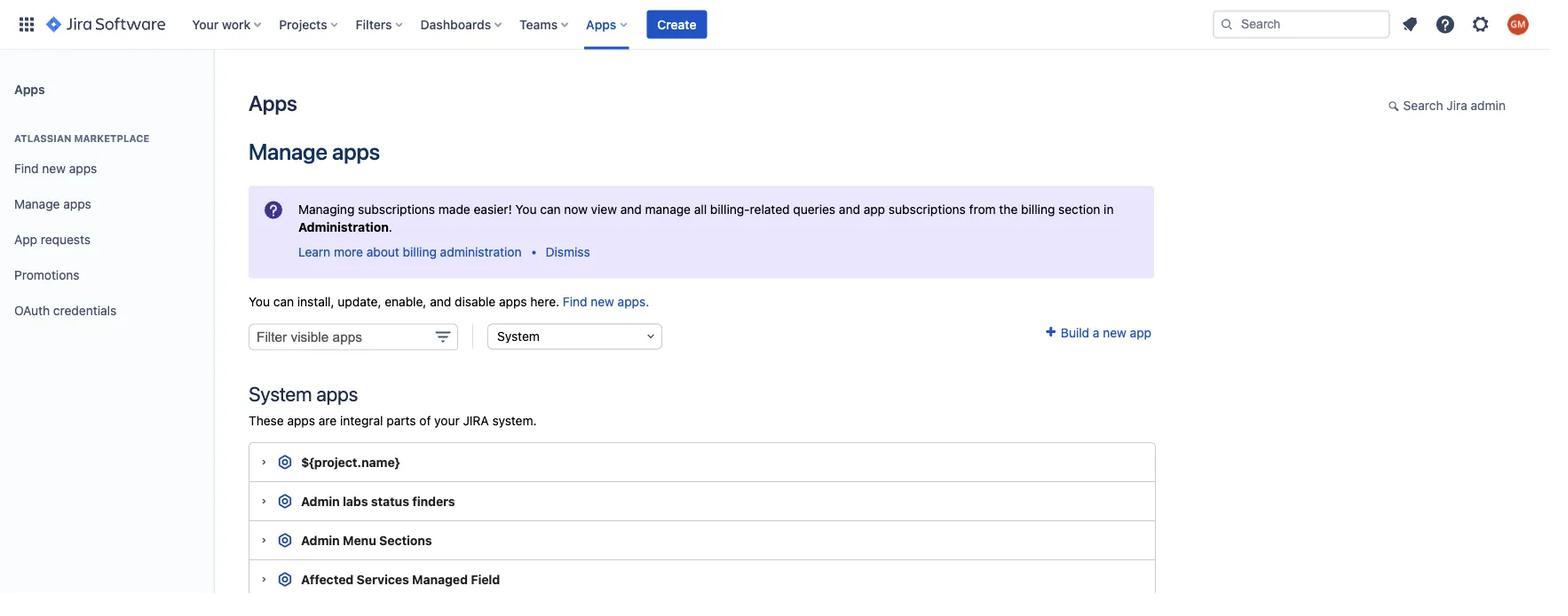 Task type: locate. For each thing, give the bounding box(es) containing it.
0 horizontal spatial manage
[[14, 197, 60, 211]]

apps right sidebar navigation icon
[[249, 91, 297, 115]]

you right easier!
[[515, 201, 537, 216]]

integral
[[340, 413, 383, 428]]

0 vertical spatial manage
[[249, 138, 327, 165]]

0 vertical spatial find
[[14, 161, 39, 176]]

admin
[[301, 494, 340, 508], [301, 533, 340, 548]]

app right a
[[1130, 325, 1152, 340]]

app right "queries"
[[864, 201, 885, 216]]

notifications image
[[1399, 14, 1421, 35]]

search jira admin link
[[1380, 92, 1515, 121]]

jira
[[1447, 98, 1468, 113]]

1 admin from the top
[[301, 494, 340, 508]]

manage apps up managing
[[249, 138, 380, 165]]

1 vertical spatial app
[[1130, 325, 1152, 340]]

manage apps up app requests
[[14, 197, 91, 211]]

0 vertical spatial admin
[[301, 494, 340, 508]]

dashboards button
[[415, 10, 509, 39]]

1 horizontal spatial subscriptions
[[889, 201, 966, 216]]

apps
[[586, 17, 617, 32], [14, 81, 45, 96], [249, 91, 297, 115]]

apps inside dropdown button
[[586, 17, 617, 32]]

in
[[1104, 201, 1114, 216]]

1 vertical spatial you
[[249, 294, 270, 308]]

services
[[357, 572, 409, 587]]

.
[[389, 219, 392, 234]]

queries
[[793, 201, 836, 216]]

find right here.
[[563, 294, 587, 308]]

manage apps
[[249, 138, 380, 165], [14, 197, 91, 211]]

new
[[42, 161, 66, 176], [591, 294, 614, 308], [1103, 325, 1127, 340]]

new down atlassian
[[42, 161, 66, 176]]

0 vertical spatial manage apps
[[249, 138, 380, 165]]

0 horizontal spatial system
[[249, 382, 312, 405]]

app requests
[[14, 232, 91, 247]]

labs
[[343, 494, 368, 508]]

admin for admin menu sections
[[301, 533, 340, 548]]

1 vertical spatial manage
[[14, 197, 60, 211]]

system down here.
[[497, 329, 540, 344]]

and right view
[[620, 201, 642, 216]]

your work
[[192, 17, 251, 32]]

your
[[434, 413, 460, 428]]

admin left labs
[[301, 494, 340, 508]]

system
[[497, 329, 540, 344], [249, 382, 312, 405]]

banner containing your work
[[0, 0, 1550, 50]]

billing-
[[710, 201, 750, 216]]

find
[[14, 161, 39, 176], [563, 294, 587, 308]]

0 vertical spatial new
[[42, 161, 66, 176]]

0 vertical spatial you
[[515, 201, 537, 216]]

system for system apps
[[249, 382, 312, 405]]

made
[[439, 201, 470, 216]]

small image
[[1389, 99, 1403, 113]]

administration
[[440, 244, 522, 259]]

1 horizontal spatial billing
[[1021, 201, 1055, 216]]

your work button
[[187, 10, 268, 39]]

view
[[591, 201, 617, 216]]

0 horizontal spatial new
[[42, 161, 66, 176]]

1 vertical spatial admin
[[301, 533, 340, 548]]

2 subscriptions from the left
[[889, 201, 966, 216]]

can inside managing subscriptions made easier! you can now view and manage all billing-related queries and app subscriptions from the billing section in administration .
[[540, 201, 561, 216]]

subscriptions up .
[[358, 201, 435, 216]]

find down atlassian
[[14, 161, 39, 176]]

system.
[[492, 413, 537, 428]]

new left apps.
[[591, 294, 614, 308]]

system for system
[[497, 329, 540, 344]]

system up these
[[249, 382, 312, 405]]

manage up managing
[[249, 138, 327, 165]]

filters
[[356, 17, 392, 32]]

teams button
[[514, 10, 576, 39]]

1 horizontal spatial you
[[515, 201, 537, 216]]

find new apps link
[[7, 151, 206, 186]]

you can install, update, enable, and disable apps here. find new apps.
[[249, 294, 649, 308]]

apps up requests
[[63, 197, 91, 211]]

1 vertical spatial find
[[563, 294, 587, 308]]

help image
[[1435, 14, 1456, 35]]

0 vertical spatial can
[[540, 201, 561, 216]]

manage apps link
[[7, 186, 206, 222]]

build a new app link
[[1044, 325, 1152, 340]]

admin left menu
[[301, 533, 340, 548]]

1 horizontal spatial new
[[591, 294, 614, 308]]

1 vertical spatial manage apps
[[14, 197, 91, 211]]

can left "now"
[[540, 201, 561, 216]]

apps button
[[581, 10, 634, 39]]

1 horizontal spatial find
[[563, 294, 587, 308]]

1 vertical spatial new
[[591, 294, 614, 308]]

subscriptions left from
[[889, 201, 966, 216]]

credentials
[[53, 303, 116, 318]]

0 horizontal spatial manage apps
[[14, 197, 91, 211]]

billing
[[1021, 201, 1055, 216], [403, 244, 437, 259]]

new right a
[[1103, 325, 1127, 340]]

billing right about
[[403, 244, 437, 259]]

0 horizontal spatial subscriptions
[[358, 201, 435, 216]]

0 vertical spatial app
[[864, 201, 885, 216]]

1 horizontal spatial app
[[1130, 325, 1152, 340]]

apps left here.
[[499, 294, 527, 308]]

atlassian marketplace
[[14, 133, 150, 144]]

are
[[319, 413, 337, 428]]

2 horizontal spatial and
[[839, 201, 860, 216]]

manage
[[249, 138, 327, 165], [14, 197, 60, 211]]

1 vertical spatial can
[[273, 294, 294, 308]]

0 horizontal spatial app
[[864, 201, 885, 216]]

billing right the
[[1021, 201, 1055, 216]]

1 horizontal spatial can
[[540, 201, 561, 216]]

and
[[620, 201, 642, 216], [839, 201, 860, 216], [430, 294, 451, 308]]

atlassian marketplace group
[[7, 114, 206, 334]]

and left 'disable'
[[430, 294, 451, 308]]

1 vertical spatial billing
[[403, 244, 437, 259]]

you
[[515, 201, 537, 216], [249, 294, 270, 308]]

can left install,
[[273, 294, 294, 308]]

0 horizontal spatial billing
[[403, 244, 437, 259]]

install,
[[297, 294, 334, 308]]

the
[[999, 201, 1018, 216]]

1 horizontal spatial and
[[620, 201, 642, 216]]

apps right teams dropdown button
[[586, 17, 617, 32]]

app requests link
[[7, 222, 206, 258]]

these
[[249, 413, 284, 428]]

2 admin from the top
[[301, 533, 340, 548]]

parts
[[387, 413, 416, 428]]

manage up app
[[14, 197, 60, 211]]

and right "queries"
[[839, 201, 860, 216]]

jira software image
[[46, 14, 165, 35], [46, 14, 165, 35]]

admin for admin labs status finders
[[301, 494, 340, 508]]

0 vertical spatial billing
[[1021, 201, 1055, 216]]

filters button
[[350, 10, 410, 39]]

you left install,
[[249, 294, 270, 308]]

1 horizontal spatial manage apps
[[249, 138, 380, 165]]

projects
[[279, 17, 327, 32]]

app
[[864, 201, 885, 216], [1130, 325, 1152, 340]]

apps up managing
[[332, 138, 380, 165]]

2 horizontal spatial apps
[[586, 17, 617, 32]]

admin labs status finders
[[301, 494, 455, 508]]

build a new app
[[1058, 325, 1152, 340]]

manage apps inside atlassian marketplace group
[[14, 197, 91, 211]]

0 vertical spatial system
[[497, 329, 540, 344]]

None field
[[249, 324, 458, 350]]

apps
[[332, 138, 380, 165], [69, 161, 97, 176], [63, 197, 91, 211], [499, 294, 527, 308], [316, 382, 358, 405], [287, 413, 315, 428]]

1 horizontal spatial system
[[497, 329, 540, 344]]

2 vertical spatial new
[[1103, 325, 1127, 340]]

your
[[192, 17, 219, 32]]

0 horizontal spatial find
[[14, 161, 39, 176]]

sidebar navigation image
[[194, 71, 233, 107]]

apps up atlassian
[[14, 81, 45, 96]]

1 vertical spatial system
[[249, 382, 312, 405]]

finders
[[412, 494, 455, 508]]

banner
[[0, 0, 1550, 50]]

can
[[540, 201, 561, 216], [273, 294, 294, 308]]



Task type: describe. For each thing, give the bounding box(es) containing it.
now
[[564, 201, 588, 216]]

system apps
[[249, 382, 358, 405]]

apps down atlassian marketplace
[[69, 161, 97, 176]]

more
[[334, 244, 363, 259]]

dashboards
[[421, 17, 491, 32]]

from
[[969, 201, 996, 216]]

section
[[1059, 201, 1101, 216]]

apps.
[[618, 294, 649, 308]]

oauth
[[14, 303, 50, 318]]

about
[[367, 244, 399, 259]]

apps left are
[[287, 413, 315, 428]]

manage inside manage apps link
[[14, 197, 60, 211]]

promotions link
[[7, 258, 206, 293]]

appswitcher icon image
[[16, 14, 37, 35]]

related
[[750, 201, 790, 216]]

1 subscriptions from the left
[[358, 201, 435, 216]]

search image
[[1220, 17, 1234, 32]]

create
[[657, 17, 697, 32]]

0 horizontal spatial you
[[249, 294, 270, 308]]

work
[[222, 17, 251, 32]]

manage
[[645, 201, 691, 216]]

app inside managing subscriptions made easier! you can now view and manage all billing-related queries and app subscriptions from the billing section in administration .
[[864, 201, 885, 216]]

managing
[[298, 201, 355, 216]]

teams
[[520, 17, 558, 32]]

jira
[[463, 413, 489, 428]]

Search field
[[1213, 10, 1391, 39]]

promotions
[[14, 268, 80, 282]]

billing inside managing subscriptions made easier! you can now view and manage all billing-related queries and app subscriptions from the billing section in administration .
[[1021, 201, 1055, 216]]

disable
[[455, 294, 496, 308]]

1 horizontal spatial apps
[[249, 91, 297, 115]]

dismiss
[[546, 244, 590, 259]]

primary element
[[11, 0, 1213, 49]]

managing subscriptions made easier! you can now view and manage all billing-related queries and app subscriptions from the billing section in administration .
[[298, 201, 1114, 234]]

enable,
[[385, 294, 427, 308]]

of
[[419, 413, 431, 428]]

learn more about billing administration link
[[298, 244, 522, 259]]

0 horizontal spatial can
[[273, 294, 294, 308]]

projects button
[[274, 10, 345, 39]]

0 horizontal spatial and
[[430, 294, 451, 308]]

apps up are
[[316, 382, 358, 405]]

sections
[[379, 533, 432, 548]]

oauth credentials
[[14, 303, 116, 318]]

update,
[[338, 294, 381, 308]]

marketplace
[[74, 133, 150, 144]]

create button
[[647, 10, 707, 39]]

small image
[[1044, 325, 1058, 339]]

learn
[[298, 244, 331, 259]]

0 horizontal spatial apps
[[14, 81, 45, 96]]

a
[[1093, 325, 1100, 340]]

find new apps
[[14, 161, 97, 176]]

learn more about billing administration
[[298, 244, 522, 259]]

oauth credentials link
[[7, 293, 206, 329]]

1 horizontal spatial manage
[[249, 138, 327, 165]]

settings image
[[1471, 14, 1492, 35]]

administration
[[298, 219, 389, 234]]

search jira admin
[[1404, 98, 1506, 113]]

admin menu sections
[[301, 533, 432, 548]]

find inside atlassian marketplace group
[[14, 161, 39, 176]]

2 horizontal spatial new
[[1103, 325, 1127, 340]]

status
[[371, 494, 409, 508]]

new inside atlassian marketplace group
[[42, 161, 66, 176]]

atlassian
[[14, 133, 72, 144]]

menu
[[343, 533, 376, 548]]

here.
[[530, 294, 560, 308]]

field
[[471, 572, 500, 587]]

all
[[694, 201, 707, 216]]

managed
[[412, 572, 468, 587]]

app
[[14, 232, 37, 247]]

affected services managed field
[[301, 572, 500, 587]]

these apps are integral parts of your jira system.
[[249, 413, 537, 428]]

your profile and settings image
[[1508, 14, 1529, 35]]

easier!
[[474, 201, 512, 216]]

find new apps. link
[[563, 294, 649, 308]]

you inside managing subscriptions made easier! you can now view and manage all billing-related queries and app subscriptions from the billing section in administration .
[[515, 201, 537, 216]]

build
[[1061, 325, 1090, 340]]

requests
[[41, 232, 91, 247]]

affected
[[301, 572, 354, 587]]

dismiss link
[[546, 244, 590, 259]]

${project.name}
[[301, 455, 400, 469]]

search
[[1404, 98, 1444, 113]]

admin
[[1471, 98, 1506, 113]]



Task type: vqa. For each thing, say whether or not it's contained in the screenshot.
the rightmost System
yes



